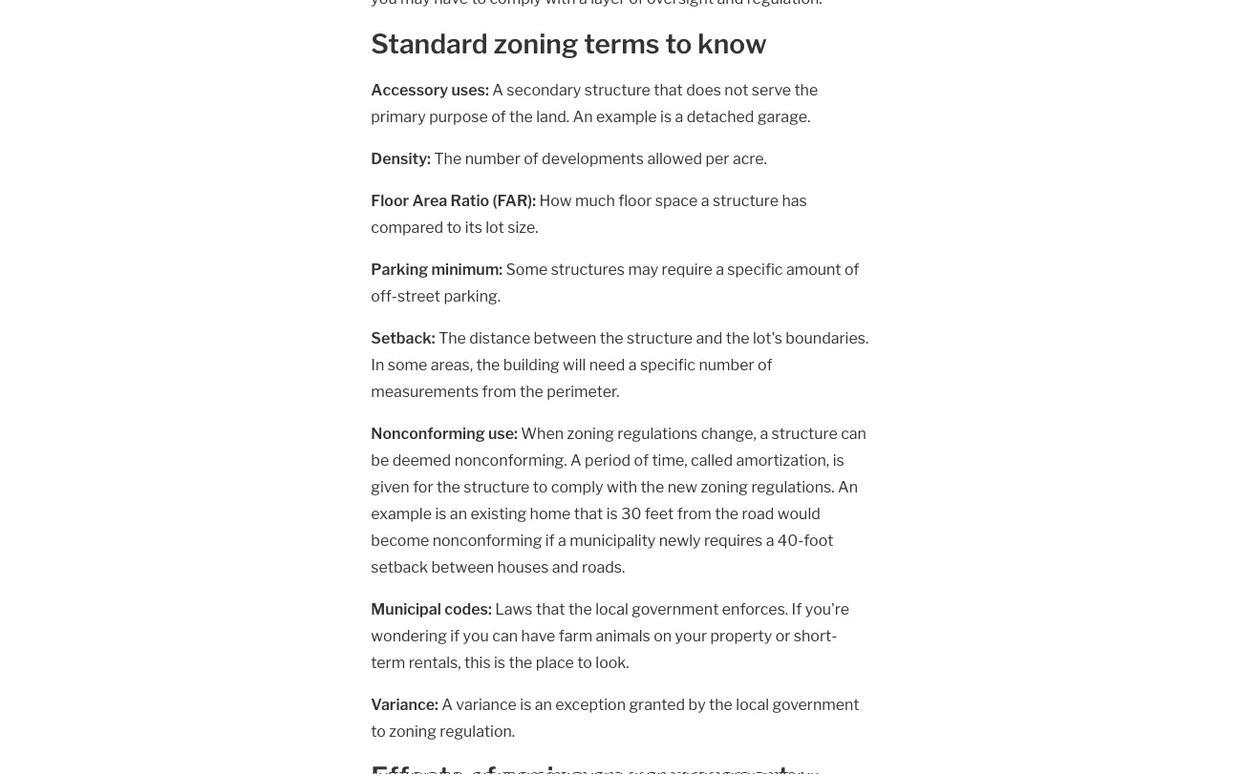 Task type: locate. For each thing, give the bounding box(es) containing it.
much
[[575, 191, 615, 210]]

parking.
[[444, 287, 501, 305]]

0 horizontal spatial an
[[450, 504, 467, 523]]

local right by
[[736, 695, 769, 714]]

between
[[534, 329, 596, 347], [431, 558, 494, 577]]

if inside when zoning regulations change, a structure can be deemed nonconforming. a period of time, called amortization, is given for the structure to comply with the new zoning regulations. an example is an existing home that is 30 feet from the road would become nonconforming if a municipality newly requires a 40-foot setback between houses and roads.
[[545, 531, 555, 550]]

structure down the may
[[627, 329, 693, 347]]

1 horizontal spatial specific
[[727, 260, 783, 278]]

the up need
[[600, 329, 623, 347]]

land.
[[536, 107, 570, 126]]

is right this
[[494, 653, 505, 672]]

if down home on the left
[[545, 531, 555, 550]]

from down new
[[677, 504, 712, 523]]

use:
[[488, 424, 518, 443]]

1 horizontal spatial between
[[534, 329, 596, 347]]

require
[[662, 260, 712, 278]]

structure down terms
[[584, 80, 650, 99]]

1 vertical spatial local
[[736, 695, 769, 714]]

a secondary structure that does not serve the primary purpose of the land. an example is a detached garage.
[[371, 80, 818, 126]]

local inside 'a variance is an exception granted by the local government to zoning regulation.'
[[736, 695, 769, 714]]

a for secondary
[[492, 80, 503, 99]]

serve
[[752, 80, 791, 99]]

1 horizontal spatial a
[[492, 80, 503, 99]]

0 vertical spatial example
[[596, 107, 657, 126]]

to left the its
[[447, 218, 462, 236]]

1 vertical spatial that
[[574, 504, 603, 523]]

government up on
[[632, 600, 719, 619]]

a right space
[[701, 191, 709, 210]]

that up 'have'
[[536, 600, 565, 619]]

0 vertical spatial number
[[465, 149, 520, 168]]

and inside when zoning regulations change, a structure can be deemed nonconforming. a period of time, called amortization, is given for the structure to comply with the new zoning regulations. an example is an existing home that is 30 feet from the road would become nonconforming if a municipality newly requires a 40-foot setback between houses and roads.
[[552, 558, 579, 577]]

0 horizontal spatial government
[[632, 600, 719, 619]]

of inside a secondary structure that does not serve the primary purpose of the land. an example is a detached garage.
[[491, 107, 506, 126]]

if inside laws that the local government enforces. if you're wondering if you can have farm animals on your property or short- term rentals, this is the place to look.
[[450, 627, 460, 645]]

to up home on the left
[[533, 478, 548, 496]]

specific inside the distance between the structure and the lot's boundaries. in some areas, the building will need a specific number of measurements from the perimeter.
[[640, 355, 696, 374]]

a right require
[[716, 260, 724, 278]]

0 horizontal spatial from
[[482, 382, 516, 401]]

2 vertical spatial a
[[442, 695, 453, 714]]

not
[[724, 80, 748, 99]]

of right amount
[[844, 260, 859, 278]]

an inside a secondary structure that does not serve the primary purpose of the land. an example is a detached garage.
[[573, 107, 593, 126]]

0 horizontal spatial that
[[536, 600, 565, 619]]

number inside the distance between the structure and the lot's boundaries. in some areas, the building will need a specific number of measurements from the perimeter.
[[699, 355, 754, 374]]

0 horizontal spatial if
[[450, 627, 460, 645]]

local up animals
[[595, 600, 628, 619]]

its
[[465, 218, 482, 236]]

foot
[[804, 531, 833, 550]]

0 vertical spatial an
[[450, 504, 467, 523]]

roads.
[[582, 558, 625, 577]]

can inside laws that the local government enforces. if you're wondering if you can have farm animals on your property or short- term rentals, this is the place to look.
[[492, 627, 518, 645]]

the up floor area ratio (far):
[[434, 149, 462, 168]]

a left the detached
[[675, 107, 683, 126]]

1 horizontal spatial an
[[535, 695, 552, 714]]

1 horizontal spatial number
[[699, 355, 754, 374]]

some structures may require a specific amount of off-street parking.
[[371, 260, 859, 305]]

regulations.
[[751, 478, 835, 496]]

1 vertical spatial and
[[552, 558, 579, 577]]

is right variance
[[520, 695, 532, 714]]

structure up existing
[[464, 478, 530, 496]]

an up nonconforming
[[450, 504, 467, 523]]

the up areas,
[[438, 329, 466, 347]]

developments
[[542, 149, 644, 168]]

of inside when zoning regulations change, a structure can be deemed nonconforming. a period of time, called amortization, is given for the structure to comply with the new zoning regulations. an example is an existing home that is 30 feet from the road would become nonconforming if a municipality newly requires a 40-foot setback between houses and roads.
[[634, 451, 649, 470]]

0 horizontal spatial between
[[431, 558, 494, 577]]

1 vertical spatial can
[[492, 627, 518, 645]]

is up regulations. on the bottom of the page
[[833, 451, 844, 470]]

0 vertical spatial between
[[534, 329, 596, 347]]

variance
[[456, 695, 517, 714]]

comply
[[551, 478, 603, 496]]

farm
[[559, 627, 592, 645]]

1 horizontal spatial from
[[677, 504, 712, 523]]

0 vertical spatial and
[[696, 329, 722, 347]]

to inside when zoning regulations change, a structure can be deemed nonconforming. a period of time, called amortization, is given for the structure to comply with the new zoning regulations. an example is an existing home that is 30 feet from the road would become nonconforming if a municipality newly requires a 40-foot setback between houses and roads.
[[533, 478, 548, 496]]

1 vertical spatial number
[[699, 355, 754, 374]]

your
[[675, 627, 707, 645]]

1 horizontal spatial that
[[574, 504, 603, 523]]

a variance is an exception granted by the local government to zoning regulation.
[[371, 695, 859, 741]]

1 vertical spatial government
[[772, 695, 859, 714]]

nonconforming
[[432, 531, 542, 550]]

that down comply
[[574, 504, 603, 523]]

zoning
[[494, 28, 578, 60], [567, 424, 614, 443], [701, 478, 748, 496], [389, 722, 436, 741]]

an right land.
[[573, 107, 593, 126]]

area
[[412, 191, 447, 210]]

a inside some structures may require a specific amount of off-street parking.
[[716, 260, 724, 278]]

requires
[[704, 531, 763, 550]]

number up (far): on the left of the page
[[465, 149, 520, 168]]

detached
[[687, 107, 754, 126]]

a left 40-
[[766, 531, 774, 550]]

of
[[491, 107, 506, 126], [524, 149, 538, 168], [844, 260, 859, 278], [758, 355, 772, 374], [634, 451, 649, 470]]

can inside when zoning regulations change, a structure can be deemed nonconforming. a period of time, called amortization, is given for the structure to comply with the new zoning regulations. an example is an existing home that is 30 feet from the road would become nonconforming if a municipality newly requires a 40-foot setback between houses and roads.
[[841, 424, 866, 443]]

a right need
[[628, 355, 637, 374]]

a inside 'a variance is an exception granted by the local government to zoning regulation.'
[[442, 695, 453, 714]]

a inside the distance between the structure and the lot's boundaries. in some areas, the building will need a specific number of measurements from the perimeter.
[[628, 355, 637, 374]]

a
[[675, 107, 683, 126], [701, 191, 709, 210], [716, 260, 724, 278], [628, 355, 637, 374], [760, 424, 768, 443], [558, 531, 566, 550], [766, 531, 774, 550]]

to inside how much floor space a structure has compared to its lot size.
[[447, 218, 462, 236]]

2 horizontal spatial that
[[654, 80, 683, 99]]

a right uses:
[[492, 80, 503, 99]]

0 vertical spatial an
[[573, 107, 593, 126]]

between inside when zoning regulations change, a structure can be deemed nonconforming. a period of time, called amortization, is given for the structure to comply with the new zoning regulations. an example is an existing home that is 30 feet from the road would become nonconforming if a municipality newly requires a 40-foot setback between houses and roads.
[[431, 558, 494, 577]]

road
[[742, 504, 774, 523]]

is inside laws that the local government enforces. if you're wondering if you can have farm animals on your property or short- term rentals, this is the place to look.
[[494, 653, 505, 672]]

0 vertical spatial government
[[632, 600, 719, 619]]

between down nonconforming
[[431, 558, 494, 577]]

0 vertical spatial from
[[482, 382, 516, 401]]

1 horizontal spatial example
[[596, 107, 657, 126]]

of down lot's
[[758, 355, 772, 374]]

boundaries.
[[786, 329, 869, 347]]

standard zoning terms to know
[[371, 28, 767, 60]]

0 vertical spatial if
[[545, 531, 555, 550]]

of left time,
[[634, 451, 649, 470]]

setback:
[[371, 329, 435, 347]]

example up developments
[[596, 107, 657, 126]]

example inside a secondary structure that does not serve the primary purpose of the land. an example is a detached garage.
[[596, 107, 657, 126]]

government
[[632, 600, 719, 619], [772, 695, 859, 714]]

an inside 'a variance is an exception granted by the local government to zoning regulation.'
[[535, 695, 552, 714]]

1 vertical spatial an
[[838, 478, 858, 496]]

number down lot's
[[699, 355, 754, 374]]

1 vertical spatial specific
[[640, 355, 696, 374]]

is up allowed
[[660, 107, 672, 126]]

municipal codes:
[[371, 600, 492, 619]]

0 horizontal spatial and
[[552, 558, 579, 577]]

is
[[660, 107, 672, 126], [833, 451, 844, 470], [435, 504, 447, 523], [606, 504, 618, 523], [494, 653, 505, 672], [520, 695, 532, 714]]

number
[[465, 149, 520, 168], [699, 355, 754, 374]]

1 horizontal spatial government
[[772, 695, 859, 714]]

0 horizontal spatial an
[[573, 107, 593, 126]]

0 horizontal spatial specific
[[640, 355, 696, 374]]

of inside the distance between the structure and the lot's boundaries. in some areas, the building will need a specific number of measurements from the perimeter.
[[758, 355, 772, 374]]

1 horizontal spatial if
[[545, 531, 555, 550]]

0 horizontal spatial can
[[492, 627, 518, 645]]

existing
[[470, 504, 527, 523]]

and
[[696, 329, 722, 347], [552, 558, 579, 577]]

will
[[563, 355, 586, 374]]

building
[[503, 355, 560, 374]]

example inside when zoning regulations change, a structure can be deemed nonconforming. a period of time, called amortization, is given for the structure to comply with the new zoning regulations. an example is an existing home that is 30 feet from the road would become nonconforming if a municipality newly requires a 40-foot setback between houses and roads.
[[371, 504, 432, 523]]

has
[[782, 191, 807, 210]]

1 horizontal spatial an
[[838, 478, 858, 496]]

some
[[388, 355, 427, 374]]

structure inside a secondary structure that does not serve the primary purpose of the land. an example is a detached garage.
[[584, 80, 650, 99]]

2 horizontal spatial a
[[570, 451, 581, 470]]

0 vertical spatial that
[[654, 80, 683, 99]]

1 vertical spatial from
[[677, 504, 712, 523]]

lot
[[486, 218, 504, 236]]

1 vertical spatial a
[[570, 451, 581, 470]]

an right regulations. on the bottom of the page
[[838, 478, 858, 496]]

allowed
[[647, 149, 702, 168]]

become
[[371, 531, 429, 550]]

example up become
[[371, 504, 432, 523]]

1 vertical spatial example
[[371, 504, 432, 523]]

0 horizontal spatial number
[[465, 149, 520, 168]]

accessory
[[371, 80, 448, 99]]

between up will
[[534, 329, 596, 347]]

laws
[[495, 600, 533, 619]]

may
[[628, 260, 658, 278]]

0 horizontal spatial a
[[442, 695, 453, 714]]

1 vertical spatial if
[[450, 627, 460, 645]]

nonconforming.
[[454, 451, 567, 470]]

a up amortization,
[[760, 424, 768, 443]]

look.
[[595, 653, 629, 672]]

given
[[371, 478, 410, 496]]

a inside how much floor space a structure has compared to its lot size.
[[701, 191, 709, 210]]

time,
[[652, 451, 687, 470]]

a inside a secondary structure that does not serve the primary purpose of the land. an example is a detached garage.
[[492, 80, 503, 99]]

and left lot's
[[696, 329, 722, 347]]

1 vertical spatial between
[[431, 558, 494, 577]]

is inside a secondary structure that does not serve the primary purpose of the land. an example is a detached garage.
[[660, 107, 672, 126]]

feet
[[645, 504, 674, 523]]

is left 30 on the bottom of the page
[[606, 504, 618, 523]]

of right purpose
[[491, 107, 506, 126]]

structure
[[584, 80, 650, 99], [713, 191, 779, 210], [627, 329, 693, 347], [772, 424, 838, 443], [464, 478, 530, 496]]

the right by
[[709, 695, 733, 714]]

a inside when zoning regulations change, a structure can be deemed nonconforming. a period of time, called amortization, is given for the structure to comply with the new zoning regulations. an example is an existing home that is 30 feet from the road would become nonconforming if a municipality newly requires a 40-foot setback between houses and roads.
[[570, 451, 581, 470]]

zoning down variance:
[[389, 722, 436, 741]]

is up nonconforming
[[435, 504, 447, 523]]

1 horizontal spatial can
[[841, 424, 866, 443]]

that left does
[[654, 80, 683, 99]]

to left the look.
[[577, 653, 592, 672]]

0 horizontal spatial example
[[371, 504, 432, 523]]

specific left amount
[[727, 260, 783, 278]]

uses:
[[451, 80, 489, 99]]

an
[[573, 107, 593, 126], [838, 478, 858, 496]]

1 horizontal spatial and
[[696, 329, 722, 347]]

0 horizontal spatial local
[[595, 600, 628, 619]]

compared
[[371, 218, 443, 236]]

houses
[[497, 558, 549, 577]]

and left roads.
[[552, 558, 579, 577]]

property
[[710, 627, 772, 645]]

structure down acre.
[[713, 191, 779, 210]]

some
[[506, 260, 548, 278]]

local
[[595, 600, 628, 619], [736, 695, 769, 714]]

0 vertical spatial can
[[841, 424, 866, 443]]

0 vertical spatial a
[[492, 80, 503, 99]]

an down place
[[535, 695, 552, 714]]

space
[[655, 191, 698, 210]]

this
[[464, 653, 491, 672]]

a left variance
[[442, 695, 453, 714]]

if
[[545, 531, 555, 550], [450, 627, 460, 645]]

when zoning regulations change, a structure can be deemed nonconforming. a period of time, called amortization, is given for the structure to comply with the new zoning regulations. an example is an existing home that is 30 feet from the road would become nonconforming if a municipality newly requires a 40-foot setback between houses and roads.
[[371, 424, 866, 577]]

from down 'building'
[[482, 382, 516, 401]]

per
[[706, 149, 729, 168]]

zoning up secondary
[[494, 28, 578, 60]]

the
[[794, 80, 818, 99], [509, 107, 533, 126], [600, 329, 623, 347], [726, 329, 749, 347], [476, 355, 500, 374], [520, 382, 543, 401], [437, 478, 460, 496], [640, 478, 664, 496], [715, 504, 739, 523], [568, 600, 592, 619], [509, 653, 532, 672], [709, 695, 733, 714]]

0 vertical spatial specific
[[727, 260, 783, 278]]

a up comply
[[570, 451, 581, 470]]

of up (far): on the left of the page
[[524, 149, 538, 168]]

zoning up period at the bottom
[[567, 424, 614, 443]]

government down the short-
[[772, 695, 859, 714]]

1 horizontal spatial local
[[736, 695, 769, 714]]

specific
[[727, 260, 783, 278], [640, 355, 696, 374]]

from inside when zoning regulations change, a structure can be deemed nonconforming. a period of time, called amortization, is given for the structure to comply with the new zoning regulations. an example is an existing home that is 30 feet from the road would become nonconforming if a municipality newly requires a 40-foot setback between houses and roads.
[[677, 504, 712, 523]]

2 vertical spatial that
[[536, 600, 565, 619]]

floor
[[618, 191, 652, 210]]

1 vertical spatial the
[[438, 329, 466, 347]]

with
[[607, 478, 637, 496]]

specific right need
[[640, 355, 696, 374]]

the up feet
[[640, 478, 664, 496]]

example
[[596, 107, 657, 126], [371, 504, 432, 523]]

0 vertical spatial local
[[595, 600, 628, 619]]

1 vertical spatial an
[[535, 695, 552, 714]]

specific inside some structures may require a specific amount of off-street parking.
[[727, 260, 783, 278]]

a inside a secondary structure that does not serve the primary purpose of the land. an example is a detached garage.
[[675, 107, 683, 126]]

to down variance:
[[371, 722, 386, 741]]

if left you
[[450, 627, 460, 645]]



Task type: vqa. For each thing, say whether or not it's contained in the screenshot.
Single-Family Home sales (last 30 days)
no



Task type: describe. For each thing, give the bounding box(es) containing it.
the down 'have'
[[509, 653, 532, 672]]

setback
[[371, 558, 428, 577]]

need
[[589, 355, 625, 374]]

the up the farm
[[568, 600, 592, 619]]

from inside the distance between the structure and the lot's boundaries. in some areas, the building will need a specific number of measurements from the perimeter.
[[482, 382, 516, 401]]

new
[[667, 478, 697, 496]]

would
[[777, 504, 820, 523]]

primary
[[371, 107, 426, 126]]

nonconforming use:
[[371, 424, 518, 443]]

on
[[654, 627, 672, 645]]

zoning down called
[[701, 478, 748, 496]]

exception
[[555, 695, 626, 714]]

the down 'building'
[[520, 382, 543, 401]]

lot's
[[753, 329, 782, 347]]

does
[[686, 80, 721, 99]]

off-
[[371, 287, 397, 305]]

variance:
[[371, 695, 438, 714]]

enforces.
[[722, 600, 788, 619]]

floor area ratio (far):
[[371, 191, 536, 210]]

change,
[[701, 424, 757, 443]]

the up garage.
[[794, 80, 818, 99]]

standard
[[371, 28, 488, 60]]

municipality
[[570, 531, 656, 550]]

know
[[698, 28, 767, 60]]

(far):
[[493, 191, 536, 210]]

the up requires
[[715, 504, 739, 523]]

deemed
[[392, 451, 451, 470]]

local inside laws that the local government enforces. if you're wondering if you can have farm animals on your property or short- term rentals, this is the place to look.
[[595, 600, 628, 619]]

street
[[397, 287, 440, 305]]

codes:
[[444, 600, 492, 619]]

regulations
[[617, 424, 698, 443]]

government inside 'a variance is an exception granted by the local government to zoning regulation.'
[[772, 695, 859, 714]]

that inside when zoning regulations change, a structure can be deemed nonconforming. a period of time, called amortization, is given for the structure to comply with the new zoning regulations. an example is an existing home that is 30 feet from the road would become nonconforming if a municipality newly requires a 40-foot setback between houses and roads.
[[574, 504, 603, 523]]

acre.
[[733, 149, 767, 168]]

you're
[[805, 600, 849, 619]]

how
[[539, 191, 572, 210]]

how much floor space a structure has compared to its lot size.
[[371, 191, 807, 236]]

or
[[775, 627, 790, 645]]

granted
[[629, 695, 685, 714]]

to inside 'a variance is an exception granted by the local government to zoning regulation.'
[[371, 722, 386, 741]]

the right for
[[437, 478, 460, 496]]

to inside laws that the local government enforces. if you're wondering if you can have farm animals on your property or short- term rentals, this is the place to look.
[[577, 653, 592, 672]]

the inside the distance between the structure and the lot's boundaries. in some areas, the building will need a specific number of measurements from the perimeter.
[[438, 329, 466, 347]]

accessory uses:
[[371, 80, 489, 99]]

density:
[[371, 149, 431, 168]]

30
[[621, 504, 641, 523]]

of inside some structures may require a specific amount of off-street parking.
[[844, 260, 859, 278]]

have
[[521, 627, 555, 645]]

you
[[463, 627, 489, 645]]

by
[[688, 695, 706, 714]]

is inside 'a variance is an exception granted by the local government to zoning regulation.'
[[520, 695, 532, 714]]

garage.
[[757, 107, 810, 126]]

structure inside how much floor space a structure has compared to its lot size.
[[713, 191, 779, 210]]

a down home on the left
[[558, 531, 566, 550]]

place
[[536, 653, 574, 672]]

laws that the local government enforces. if you're wondering if you can have farm animals on your property or short- term rentals, this is the place to look.
[[371, 600, 849, 672]]

if
[[792, 600, 802, 619]]

term
[[371, 653, 405, 672]]

purpose
[[429, 107, 488, 126]]

newly
[[659, 531, 701, 550]]

ratio
[[450, 191, 489, 210]]

the left land.
[[509, 107, 533, 126]]

called
[[691, 451, 733, 470]]

that inside a secondary structure that does not serve the primary purpose of the land. an example is a detached garage.
[[654, 80, 683, 99]]

an inside when zoning regulations change, a structure can be deemed nonconforming. a period of time, called amortization, is given for the structure to comply with the new zoning regulations. an example is an existing home that is 30 feet from the road would become nonconforming if a municipality newly requires a 40-foot setback between houses and roads.
[[450, 504, 467, 523]]

that inside laws that the local government enforces. if you're wondering if you can have farm animals on your property or short- term rentals, this is the place to look.
[[536, 600, 565, 619]]

an inside when zoning regulations change, a structure can be deemed nonconforming. a period of time, called amortization, is given for the structure to comply with the new zoning regulations. an example is an existing home that is 30 feet from the road would become nonconforming if a municipality newly requires a 40-foot setback between houses and roads.
[[838, 478, 858, 496]]

0 vertical spatial the
[[434, 149, 462, 168]]

home
[[530, 504, 571, 523]]

when
[[521, 424, 564, 443]]

amount
[[786, 260, 841, 278]]

zoning inside 'a variance is an exception granted by the local government to zoning regulation.'
[[389, 722, 436, 741]]

size.
[[507, 218, 538, 236]]

between inside the distance between the structure and the lot's boundaries. in some areas, the building will need a specific number of measurements from the perimeter.
[[534, 329, 596, 347]]

areas,
[[431, 355, 473, 374]]

terms
[[584, 28, 660, 60]]

structure inside the distance between the structure and the lot's boundaries. in some areas, the building will need a specific number of measurements from the perimeter.
[[627, 329, 693, 347]]

parking
[[371, 260, 428, 278]]

period
[[585, 451, 631, 470]]

the down distance
[[476, 355, 500, 374]]

and inside the distance between the structure and the lot's boundaries. in some areas, the building will need a specific number of measurements from the perimeter.
[[696, 329, 722, 347]]

structures
[[551, 260, 625, 278]]

floor
[[371, 191, 409, 210]]

distance
[[469, 329, 530, 347]]

wondering
[[371, 627, 447, 645]]

measurements
[[371, 382, 479, 401]]

to up does
[[665, 28, 692, 60]]

animals
[[596, 627, 650, 645]]

municipal
[[371, 600, 441, 619]]

in
[[371, 355, 384, 374]]

for
[[413, 478, 433, 496]]

the inside 'a variance is an exception granted by the local government to zoning regulation.'
[[709, 695, 733, 714]]

40-
[[777, 531, 804, 550]]

be
[[371, 451, 389, 470]]

structure up amortization,
[[772, 424, 838, 443]]

the left lot's
[[726, 329, 749, 347]]

government inside laws that the local government enforces. if you're wondering if you can have farm animals on your property or short- term rentals, this is the place to look.
[[632, 600, 719, 619]]

regulation.
[[440, 722, 515, 741]]

a for variance
[[442, 695, 453, 714]]

nonconforming
[[371, 424, 485, 443]]



